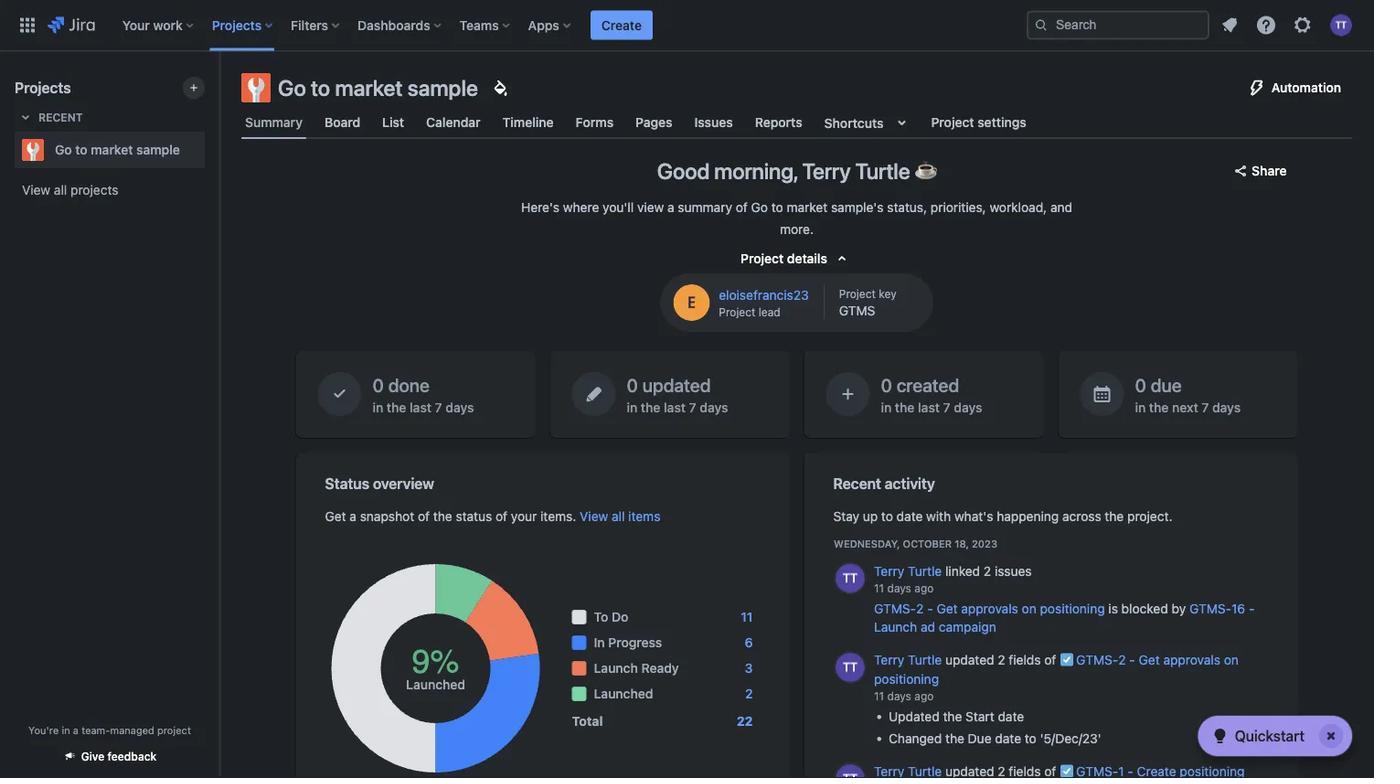 Task type: locate. For each thing, give the bounding box(es) containing it.
go up view all projects
[[55, 142, 72, 157]]

4 7 from the left
[[1202, 399, 1209, 415]]

turtle for terry turtle linked 2 issues 11 days ago
[[908, 564, 942, 579]]

7 for due
[[1202, 399, 1209, 415]]

0 horizontal spatial go to market sample
[[55, 142, 180, 157]]

terry up the sample's
[[803, 158, 851, 183]]

go to market sample up "list"
[[278, 75, 478, 101]]

check image
[[1210, 725, 1232, 747]]

2 horizontal spatial gtms-
[[1189, 601, 1231, 616]]

your work button
[[117, 11, 201, 40]]

☕️
[[915, 158, 937, 183]]

of right summary
[[736, 200, 748, 215]]

next
[[1172, 399, 1199, 415]]

last for created
[[918, 399, 940, 415]]

issues
[[995, 564, 1032, 579]]

gtms- down gtms-16 - launch ad campaign
[[1076, 652, 1118, 667]]

1 vertical spatial a
[[350, 509, 357, 524]]

7 for updated
[[689, 399, 697, 415]]

market up view all projects link
[[91, 142, 133, 157]]

1 horizontal spatial projects
[[212, 17, 262, 32]]

0 horizontal spatial view
[[22, 182, 50, 198]]

automation image
[[1246, 77, 1268, 99]]

ad
[[920, 619, 935, 635]]

1 horizontal spatial launch
[[874, 619, 917, 635]]

to inside here's where you'll view a summary of go to market sample's status, priorities, workload, and more.
[[772, 200, 784, 215]]

terry for terry turtle linked 2 issues 11 days ago
[[874, 564, 904, 579]]

1 vertical spatial 11
[[741, 610, 753, 625]]

create project image
[[187, 80, 201, 95]]

you're
[[28, 724, 59, 736]]

turtle left ☕️
[[856, 158, 910, 183]]

days inside 0 created in the last 7 days
[[954, 399, 983, 415]]

16
[[1231, 601, 1245, 616]]

in
[[373, 399, 383, 415], [627, 399, 638, 415], [881, 399, 892, 415], [1135, 399, 1146, 415], [62, 724, 70, 736]]

0 inside "0 due in the next 7 days"
[[1135, 374, 1147, 396]]

view right items.
[[580, 509, 608, 524]]

launch left ad
[[874, 619, 917, 635]]

0 vertical spatial turtle
[[856, 158, 910, 183]]

1 horizontal spatial a
[[350, 509, 357, 524]]

recent for recent
[[38, 111, 83, 123]]

0 vertical spatial terry turtle link
[[874, 564, 942, 579]]

to inside updated the start date changed the due date to '5/dec/23'
[[1025, 731, 1036, 746]]

days inside terry turtle linked 2 issues 11 days ago
[[887, 582, 911, 595]]

approvals for gtms-2 - get approvals on positioning
[[1163, 652, 1220, 667]]

2 down blocked
[[1118, 652, 1126, 667]]

issues link
[[691, 106, 737, 139]]

0 vertical spatial date
[[897, 509, 923, 524]]

0 vertical spatial 11
[[874, 582, 884, 595]]

to up more.
[[772, 200, 784, 215]]

project down eloisefrancis23 "link"
[[719, 305, 756, 318]]

view all items link
[[580, 509, 661, 524]]

3 0 from the left
[[881, 374, 893, 396]]

approvals inside gtms-2 - get approvals on positioning
[[1163, 652, 1220, 667]]

project up eloisefrancis23
[[741, 251, 784, 266]]

ago up the updated at the bottom right of the page
[[914, 690, 934, 703]]

1 terry turtle link from the top
[[874, 564, 942, 579]]

2 horizontal spatial a
[[668, 200, 675, 215]]

tab list
[[230, 106, 1364, 139]]

0 horizontal spatial recent
[[38, 111, 83, 123]]

recent right collapse recent projects image
[[38, 111, 83, 123]]

7 inside 0 done in the last 7 days
[[435, 399, 442, 415]]

updated
[[888, 709, 939, 724]]

2 vertical spatial turtle
[[908, 652, 942, 667]]

0 horizontal spatial updated
[[643, 374, 711, 396]]

projects
[[212, 17, 262, 32], [15, 79, 71, 96]]

1 horizontal spatial updated
[[945, 652, 994, 667]]

0 vertical spatial on
[[1022, 601, 1036, 616]]

get down status
[[325, 509, 346, 524]]

terry down wednesday, at the right
[[874, 564, 904, 579]]

apps
[[528, 17, 560, 32]]

fields
[[1009, 652, 1041, 667]]

1 vertical spatial terry turtle link
[[874, 652, 942, 667]]

in inside "0 due in the next 7 days"
[[1135, 399, 1146, 415]]

1 vertical spatial view
[[580, 509, 608, 524]]

0 horizontal spatial projects
[[15, 79, 71, 96]]

get up campaign
[[936, 601, 958, 616]]

turtle down ad
[[908, 652, 942, 667]]

1 vertical spatial on
[[1224, 652, 1239, 667]]

1 last from the left
[[410, 399, 432, 415]]

jira image
[[48, 14, 95, 36], [48, 14, 95, 36]]

market
[[335, 75, 403, 101], [91, 142, 133, 157], [787, 200, 828, 215]]

total
[[572, 714, 603, 729]]

7 inside "0 due in the next 7 days"
[[1202, 399, 1209, 415]]

to right "up"
[[882, 509, 893, 524]]

2 vertical spatial go
[[751, 200, 768, 215]]

timeline link
[[499, 106, 557, 139]]

1 vertical spatial market
[[91, 142, 133, 157]]

7 for created
[[943, 399, 951, 415]]

- inside gtms-16 - launch ad campaign
[[1249, 601, 1255, 616]]

0 vertical spatial terry
[[803, 158, 851, 183]]

0 inside the 0 updated in the last 7 days
[[627, 374, 638, 396]]

approvals for gtms-2 - get approvals on positioning is blocked by
[[961, 601, 1018, 616]]

approvals down by
[[1163, 652, 1220, 667]]

projects up sidebar navigation image
[[212, 17, 262, 32]]

ago inside terry turtle linked 2 issues 11 days ago
[[914, 582, 934, 595]]

gtms- down terry turtle linked 2 issues 11 days ago
[[874, 601, 916, 616]]

0 for 0 done
[[373, 374, 384, 396]]

activity
[[885, 475, 935, 492]]

to left the '5/dec/23'
[[1025, 731, 1036, 746]]

2 horizontal spatial last
[[918, 399, 940, 415]]

in for 0 due
[[1135, 399, 1146, 415]]

a
[[668, 200, 675, 215], [350, 509, 357, 524], [73, 724, 79, 736]]

get down blocked
[[1139, 652, 1160, 667]]

days for 0 created
[[954, 399, 983, 415]]

on
[[1022, 601, 1036, 616], [1224, 652, 1239, 667]]

get
[[325, 509, 346, 524], [936, 601, 958, 616], [1139, 652, 1160, 667]]

1 horizontal spatial approvals
[[1163, 652, 1220, 667]]

eloisefrancis23
[[719, 287, 809, 302]]

1 vertical spatial recent
[[834, 475, 881, 492]]

create button
[[591, 11, 653, 40]]

2023
[[972, 538, 997, 550]]

0 vertical spatial recent
[[38, 111, 83, 123]]

2 horizontal spatial -
[[1249, 601, 1255, 616]]

overview
[[373, 475, 434, 492]]

banner
[[0, 0, 1375, 51]]

0 horizontal spatial all
[[54, 182, 67, 198]]

turtle inside terry turtle linked 2 issues 11 days ago
[[908, 564, 942, 579]]

in for 0 done
[[373, 399, 383, 415]]

2 vertical spatial get
[[1139, 652, 1160, 667]]

sample up calendar
[[408, 75, 478, 101]]

launch ready
[[594, 661, 679, 676]]

gtms- inside gtms-2 - get approvals on positioning
[[1076, 652, 1118, 667]]

1 gtms-2 - get approvals on positioning link from the top
[[874, 601, 1105, 616]]

of inside here's where you'll view a summary of go to market sample's status, priorities, workload, and more.
[[736, 200, 748, 215]]

recent up stay
[[834, 475, 881, 492]]

view all projects link
[[15, 174, 205, 207]]

key
[[879, 287, 897, 300]]

launched
[[594, 686, 653, 701]]

1 vertical spatial launch
[[594, 661, 638, 676]]

in inside the 0 updated in the last 7 days
[[627, 399, 638, 415]]

0 horizontal spatial last
[[410, 399, 432, 415]]

your profile and settings image
[[1331, 14, 1353, 36]]

market up more.
[[787, 200, 828, 215]]

11
[[874, 582, 884, 595], [741, 610, 753, 625], [874, 690, 884, 703]]

in inside 0 done in the last 7 days
[[373, 399, 383, 415]]

terry turtle link for linked 2 issues
[[874, 564, 942, 579]]

quickstart button
[[1199, 716, 1353, 756]]

1 vertical spatial date
[[998, 709, 1024, 724]]

0 horizontal spatial get
[[325, 509, 346, 524]]

0
[[373, 374, 384, 396], [627, 374, 638, 396], [881, 374, 893, 396], [1135, 374, 1147, 396]]

2 vertical spatial 11
[[874, 690, 884, 703]]

to do
[[594, 610, 629, 625]]

terry turtle image
[[835, 653, 865, 682]]

all left the items
[[612, 509, 625, 524]]

project inside project key gtms
[[839, 287, 876, 300]]

settings image
[[1292, 14, 1314, 36]]

project settings
[[931, 115, 1027, 130]]

go inside here's where you'll view a summary of go to market sample's status, priorities, workload, and more.
[[751, 200, 768, 215]]

project left "settings"
[[931, 115, 975, 130]]

in inside 0 created in the last 7 days
[[881, 399, 892, 415]]

snapshot
[[360, 509, 414, 524]]

0 vertical spatial positioning
[[1040, 601, 1105, 616]]

terry
[[803, 158, 851, 183], [874, 564, 904, 579], [874, 652, 904, 667]]

positioning left the is
[[1040, 601, 1105, 616]]

7 inside the 0 updated in the last 7 days
[[689, 399, 697, 415]]

0 horizontal spatial gtms-
[[874, 601, 916, 616]]

issues
[[695, 115, 733, 130]]

created
[[897, 374, 960, 396]]

primary element
[[11, 0, 1027, 51]]

market up "list"
[[335, 75, 403, 101]]

2 vertical spatial market
[[787, 200, 828, 215]]

7 inside 0 created in the last 7 days
[[943, 399, 951, 415]]

dismiss quickstart image
[[1317, 722, 1346, 751]]

gtms-2 - get approvals on positioning link down the gtms-16 - launch ad campaign link
[[874, 652, 1239, 686]]

days inside "0 due in the next 7 days"
[[1213, 399, 1241, 415]]

1 horizontal spatial market
[[335, 75, 403, 101]]

0 horizontal spatial positioning
[[874, 671, 939, 686]]

2 down 3 link
[[745, 686, 753, 701]]

2 ago from the top
[[914, 690, 934, 703]]

1 vertical spatial projects
[[15, 79, 71, 96]]

1 horizontal spatial on
[[1224, 652, 1239, 667]]

2 terry turtle link from the top
[[874, 652, 942, 667]]

on inside gtms-2 - get approvals on positioning
[[1224, 652, 1239, 667]]

on down 16
[[1224, 652, 1239, 667]]

1 horizontal spatial go
[[278, 75, 306, 101]]

0 horizontal spatial sample
[[136, 142, 180, 157]]

1 horizontal spatial -
[[1129, 652, 1135, 667]]

1 horizontal spatial positioning
[[1040, 601, 1105, 616]]

on for gtms-2 - get approvals on positioning is blocked by
[[1022, 601, 1036, 616]]

the
[[387, 399, 406, 415], [641, 399, 661, 415], [895, 399, 915, 415], [1149, 399, 1169, 415], [433, 509, 452, 524], [1105, 509, 1124, 524], [943, 709, 962, 724], [945, 731, 964, 746]]

0 vertical spatial projects
[[212, 17, 262, 32]]

0 inside 0 created in the last 7 days
[[881, 374, 893, 396]]

0 horizontal spatial approvals
[[961, 601, 1018, 616]]

filters
[[291, 17, 328, 32]]

positioning up 11 days ago
[[874, 671, 939, 686]]

0 vertical spatial updated
[[643, 374, 711, 396]]

projects button
[[206, 11, 280, 40]]

0 done in the last 7 days
[[373, 374, 474, 415]]

0 created in the last 7 days
[[881, 374, 983, 415]]

of left your
[[496, 509, 508, 524]]

0 horizontal spatial -
[[927, 601, 933, 616]]

2 vertical spatial a
[[73, 724, 79, 736]]

2 last from the left
[[664, 399, 686, 415]]

3 last from the left
[[918, 399, 940, 415]]

the inside 0 created in the last 7 days
[[895, 399, 915, 415]]

terry turtle link
[[874, 564, 942, 579], [874, 652, 942, 667]]

2 horizontal spatial get
[[1139, 652, 1160, 667]]

1 vertical spatial get
[[936, 601, 958, 616]]

0 horizontal spatial on
[[1022, 601, 1036, 616]]

days inside 0 done in the last 7 days
[[446, 399, 474, 415]]

2 right linked
[[983, 564, 991, 579]]

positioning inside gtms-2 - get approvals on positioning
[[874, 671, 939, 686]]

3 7 from the left
[[943, 399, 951, 415]]

1 vertical spatial terry
[[874, 564, 904, 579]]

0 horizontal spatial go
[[55, 142, 72, 157]]

terry turtle image
[[835, 564, 865, 593]]

2 7 from the left
[[689, 399, 697, 415]]

- inside gtms-2 - get approvals on positioning
[[1129, 652, 1135, 667]]

workload,
[[990, 200, 1047, 215]]

1 vertical spatial go to market sample
[[55, 142, 180, 157]]

days inside the 0 updated in the last 7 days
[[700, 399, 728, 415]]

0 vertical spatial ago
[[914, 582, 934, 595]]

2 vertical spatial terry
[[874, 652, 904, 667]]

- for gtms-2 - get approvals on positioning is blocked by
[[927, 601, 933, 616]]

ago up ad
[[914, 582, 934, 595]]

0 vertical spatial go to market sample
[[278, 75, 478, 101]]

1 horizontal spatial last
[[664, 399, 686, 415]]

view left projects
[[22, 182, 50, 198]]

2 horizontal spatial market
[[787, 200, 828, 215]]

last
[[410, 399, 432, 415], [664, 399, 686, 415], [918, 399, 940, 415]]

0 for 0 updated
[[627, 374, 638, 396]]

collapse recent projects image
[[15, 106, 37, 128]]

projects up collapse recent projects image
[[15, 79, 71, 96]]

due
[[968, 731, 991, 746]]

gtms-2 - get approvals on positioning link up campaign
[[874, 601, 1105, 616]]

go down morning,
[[751, 200, 768, 215]]

project inside dropdown button
[[741, 251, 784, 266]]

days
[[446, 399, 474, 415], [700, 399, 728, 415], [954, 399, 983, 415], [1213, 399, 1241, 415], [887, 582, 911, 595], [887, 690, 911, 703]]

add to starred image
[[199, 139, 221, 161]]

terry up 11 days ago
[[874, 652, 904, 667]]

approvals up campaign
[[961, 601, 1018, 616]]

a down status
[[350, 509, 357, 524]]

go to market sample link
[[15, 132, 198, 168]]

project key gtms
[[839, 287, 897, 318]]

go to market sample
[[278, 75, 478, 101], [55, 142, 180, 157]]

days for 0 done
[[446, 399, 474, 415]]

- up ad
[[927, 601, 933, 616]]

terry inside terry turtle linked 2 issues 11 days ago
[[874, 564, 904, 579]]

1 horizontal spatial gtms-
[[1076, 652, 1118, 667]]

1 vertical spatial gtms-2 - get approvals on positioning link
[[874, 652, 1239, 686]]

last inside the 0 updated in the last 7 days
[[664, 399, 686, 415]]

2
[[983, 564, 991, 579], [916, 601, 924, 616], [998, 652, 1005, 667], [1118, 652, 1126, 667], [745, 686, 753, 701]]

a left team-
[[73, 724, 79, 736]]

to
[[311, 75, 330, 101], [75, 142, 88, 157], [772, 200, 784, 215], [882, 509, 893, 524], [1025, 731, 1036, 746]]

teams
[[460, 17, 499, 32]]

to up board
[[311, 75, 330, 101]]

the inside the 0 updated in the last 7 days
[[641, 399, 661, 415]]

- down blocked
[[1129, 652, 1135, 667]]

1 ago from the top
[[914, 582, 934, 595]]

a inside here's where you'll view a summary of go to market sample's status, priorities, workload, and more.
[[668, 200, 675, 215]]

your
[[511, 509, 537, 524]]

turtle
[[856, 158, 910, 183], [908, 564, 942, 579], [908, 652, 942, 667]]

go up summary at the left top of the page
[[278, 75, 306, 101]]

all left projects
[[54, 182, 67, 198]]

0 horizontal spatial market
[[91, 142, 133, 157]]

2 left fields
[[998, 652, 1005, 667]]

0 horizontal spatial launch
[[594, 661, 638, 676]]

your work
[[122, 17, 183, 32]]

project details button
[[730, 244, 864, 273]]

turtle down october on the right bottom
[[908, 564, 942, 579]]

launch up 'launched'
[[594, 661, 638, 676]]

done
[[388, 374, 430, 396]]

1 horizontal spatial get
[[936, 601, 958, 616]]

0 vertical spatial launch
[[874, 619, 917, 635]]

gtms- inside gtms-16 - launch ad campaign
[[1189, 601, 1231, 616]]

1 0 from the left
[[373, 374, 384, 396]]

of right snapshot
[[418, 509, 430, 524]]

sample
[[408, 75, 478, 101], [136, 142, 180, 157]]

date right due at bottom
[[995, 731, 1021, 746]]

eloisefrancis23 link
[[719, 286, 809, 304]]

share button
[[1223, 156, 1298, 186]]

terry turtle link down wednesday, october 18, 2023
[[874, 564, 942, 579]]

1 horizontal spatial recent
[[834, 475, 881, 492]]

4 0 from the left
[[1135, 374, 1147, 396]]

project up gtms
[[839, 287, 876, 300]]

- for gtms-16 - launch ad campaign
[[1249, 601, 1255, 616]]

good morning, terry turtle ☕️
[[657, 158, 937, 183]]

2 horizontal spatial go
[[751, 200, 768, 215]]

1 vertical spatial positioning
[[874, 671, 939, 686]]

launch
[[874, 619, 917, 635], [594, 661, 638, 676]]

recent activity
[[834, 475, 935, 492]]

1 vertical spatial ago
[[914, 690, 934, 703]]

2 0 from the left
[[627, 374, 638, 396]]

your
[[122, 17, 150, 32]]

the inside 0 done in the last 7 days
[[387, 399, 406, 415]]

in for 0 created
[[881, 399, 892, 415]]

priorities,
[[931, 200, 986, 215]]

gtms- right by
[[1189, 601, 1231, 616]]

get inside gtms-2 - get approvals on positioning
[[1139, 652, 1160, 667]]

1 vertical spatial turtle
[[908, 564, 942, 579]]

0 vertical spatial approvals
[[961, 601, 1018, 616]]

last inside 0 done in the last 7 days
[[410, 399, 432, 415]]

project for project settings
[[931, 115, 975, 130]]

date right start
[[998, 709, 1024, 724]]

a right view
[[668, 200, 675, 215]]

0 horizontal spatial a
[[73, 724, 79, 736]]

2 inside terry turtle linked 2 issues 11 days ago
[[983, 564, 991, 579]]

2 up ad
[[916, 601, 924, 616]]

last inside 0 created in the last 7 days
[[918, 399, 940, 415]]

22
[[737, 714, 753, 729]]

1 vertical spatial updated
[[945, 652, 994, 667]]

7
[[435, 399, 442, 415], [689, 399, 697, 415], [943, 399, 951, 415], [1202, 399, 1209, 415]]

1 7 from the left
[[435, 399, 442, 415]]

sample left add to starred icon
[[136, 142, 180, 157]]

1 vertical spatial approvals
[[1163, 652, 1220, 667]]

tab list containing summary
[[230, 106, 1364, 139]]

6
[[745, 635, 753, 650]]

date up wednesday, october 18, 2023
[[897, 509, 923, 524]]

0 vertical spatial gtms-2 - get approvals on positioning link
[[874, 601, 1105, 616]]

22 link
[[737, 712, 753, 731]]

0 vertical spatial a
[[668, 200, 675, 215]]

- right 16
[[1249, 601, 1255, 616]]

0 inside 0 done in the last 7 days
[[373, 374, 384, 396]]

1 vertical spatial all
[[612, 509, 625, 524]]

project for project details
[[741, 251, 784, 266]]

go to market sample up view all projects link
[[55, 142, 180, 157]]

on down issues on the bottom of page
[[1022, 601, 1036, 616]]

1 horizontal spatial sample
[[408, 75, 478, 101]]

terry turtle link up 11 days ago
[[874, 652, 942, 667]]

all
[[54, 182, 67, 198], [612, 509, 625, 524]]



Task type: vqa. For each thing, say whether or not it's contained in the screenshot.
Start typing to filter components field
no



Task type: describe. For each thing, give the bounding box(es) containing it.
'5/dec/23'
[[1040, 731, 1101, 746]]

get for gtms-2 - get approvals on positioning is blocked by
[[936, 601, 958, 616]]

set background color image
[[489, 77, 511, 99]]

2 vertical spatial date
[[995, 731, 1021, 746]]

11 link
[[741, 608, 753, 626]]

shortcuts
[[825, 115, 884, 130]]

by
[[1172, 601, 1186, 616]]

0 due in the next 7 days
[[1135, 374, 1241, 415]]

1 horizontal spatial all
[[612, 509, 625, 524]]

stay up to date with what's happening across the project.
[[834, 509, 1173, 524]]

last for updated
[[664, 399, 686, 415]]

more.
[[780, 222, 814, 237]]

teams button
[[454, 11, 517, 40]]

turtle for terry turtle updated 2 fields of
[[908, 652, 942, 667]]

7 for done
[[435, 399, 442, 415]]

do
[[612, 610, 629, 625]]

status
[[325, 475, 370, 492]]

0 vertical spatial get
[[325, 509, 346, 524]]

2 gtms-2 - get approvals on positioning link from the top
[[874, 652, 1239, 686]]

positioning for gtms-2 - get approvals on positioning is blocked by
[[1040, 601, 1105, 616]]

where
[[563, 200, 599, 215]]

view
[[637, 200, 664, 215]]

projects inside popup button
[[212, 17, 262, 32]]

wednesday, october 18, 2023
[[834, 538, 997, 550]]

you'll
[[603, 200, 634, 215]]

date for start
[[998, 709, 1024, 724]]

0 vertical spatial all
[[54, 182, 67, 198]]

summary
[[245, 115, 303, 130]]

forms
[[576, 115, 614, 130]]

items.
[[541, 509, 576, 524]]

11 days ago
[[874, 690, 934, 703]]

pages link
[[632, 106, 676, 139]]

gtms-2 - get approvals on positioning is blocked by
[[874, 601, 1186, 616]]

status overview
[[325, 475, 434, 492]]

october
[[903, 538, 952, 550]]

0 vertical spatial go
[[278, 75, 306, 101]]

up
[[863, 509, 878, 524]]

sample's
[[831, 200, 884, 215]]

terry for terry turtle updated 2 fields of
[[874, 652, 904, 667]]

gtms- for gtms-2 - get approvals on positioning
[[1076, 652, 1118, 667]]

with
[[927, 509, 951, 524]]

0 vertical spatial market
[[335, 75, 403, 101]]

0 vertical spatial sample
[[408, 75, 478, 101]]

start
[[965, 709, 994, 724]]

0 for 0 due
[[1135, 374, 1147, 396]]

0 for 0 created
[[881, 374, 893, 396]]

project for project key gtms
[[839, 287, 876, 300]]

11 inside terry turtle linked 2 issues 11 days ago
[[874, 582, 884, 595]]

last for done
[[410, 399, 432, 415]]

2 inside gtms-2 - get approvals on positioning
[[1118, 652, 1126, 667]]

2 link
[[745, 685, 753, 703]]

create
[[602, 17, 642, 32]]

and
[[1051, 200, 1073, 215]]

11 for 11 days ago
[[874, 690, 884, 703]]

updated inside the 0 updated in the last 7 days
[[643, 374, 711, 396]]

days for 0 due
[[1213, 399, 1241, 415]]

project.
[[1128, 509, 1173, 524]]

1 horizontal spatial go to market sample
[[278, 75, 478, 101]]

board
[[325, 115, 360, 130]]

feedback
[[108, 750, 157, 763]]

Search field
[[1027, 11, 1210, 40]]

appswitcher icon image
[[16, 14, 38, 36]]

0 vertical spatial view
[[22, 182, 50, 198]]

dashboards button
[[352, 11, 449, 40]]

gtms-2 - get approvals on positioning
[[874, 652, 1239, 686]]

the inside "0 due in the next 7 days"
[[1149, 399, 1169, 415]]

dashboards
[[358, 17, 430, 32]]

linked
[[945, 564, 980, 579]]

timeline
[[503, 115, 554, 130]]

of right fields
[[1044, 652, 1056, 667]]

recent for recent activity
[[834, 475, 881, 492]]

positioning for gtms-2 - get approvals on positioning
[[874, 671, 939, 686]]

terry turtle updated 2 fields of
[[874, 652, 1060, 667]]

in for 0 updated
[[627, 399, 638, 415]]

11 for 11
[[741, 610, 753, 625]]

filters button
[[285, 11, 347, 40]]

6 link
[[745, 634, 753, 652]]

shortcuts button
[[821, 106, 917, 139]]

terry turtle link for updated 2 fields of
[[874, 652, 942, 667]]

calendar link
[[423, 106, 484, 139]]

banner containing your work
[[0, 0, 1375, 51]]

date for to
[[897, 509, 923, 524]]

days for 0 updated
[[700, 399, 728, 415]]

team-
[[82, 724, 110, 736]]

1 vertical spatial go
[[55, 142, 72, 157]]

quickstart
[[1235, 728, 1305, 745]]

sidebar navigation image
[[199, 73, 240, 110]]

on for gtms-2 - get approvals on positioning
[[1224, 652, 1239, 667]]

get for gtms-2 - get approvals on positioning
[[1139, 652, 1160, 667]]

0 updated in the last 7 days
[[627, 374, 728, 415]]

gtms
[[839, 303, 876, 318]]

pages
[[636, 115, 673, 130]]

project inside eloisefrancis23 project lead
[[719, 305, 756, 318]]

- for gtms-2 - get approvals on positioning
[[1129, 652, 1135, 667]]

automation
[[1272, 80, 1342, 95]]

happening
[[997, 509, 1059, 524]]

lead
[[759, 305, 781, 318]]

search image
[[1034, 18, 1049, 32]]

changed
[[888, 731, 942, 746]]

here's where you'll view a summary of go to market sample's status, priorities, workload, and more.
[[521, 200, 1073, 237]]

give
[[81, 750, 105, 763]]

gtms- for gtms-16 - launch ad campaign
[[1189, 601, 1231, 616]]

blocked
[[1121, 601, 1168, 616]]

items
[[628, 509, 661, 524]]

eloisefrancis23 project lead
[[719, 287, 809, 318]]

get a snapshot of the status of your items. view all items
[[325, 509, 661, 524]]

to up view all projects
[[75, 142, 88, 157]]

help image
[[1256, 14, 1278, 36]]

wednesday,
[[834, 538, 900, 550]]

progress
[[608, 635, 662, 650]]

1 vertical spatial sample
[[136, 142, 180, 157]]

notifications image
[[1219, 14, 1241, 36]]

to
[[594, 610, 608, 625]]

board link
[[321, 106, 364, 139]]

reports link
[[751, 106, 806, 139]]

managed
[[110, 724, 154, 736]]

morning,
[[714, 158, 798, 183]]

across
[[1063, 509, 1102, 524]]

1 horizontal spatial view
[[580, 509, 608, 524]]

market inside here's where you'll view a summary of go to market sample's status, priorities, workload, and more.
[[787, 200, 828, 215]]

you're in a team-managed project
[[28, 724, 191, 736]]

campaign
[[939, 619, 996, 635]]

launch inside gtms-16 - launch ad campaign
[[874, 619, 917, 635]]

what's
[[955, 509, 994, 524]]

gtms-16 - launch ad campaign link
[[874, 601, 1255, 635]]

list link
[[379, 106, 408, 139]]

updated the start date changed the due date to '5/dec/23'
[[888, 709, 1101, 746]]

3 link
[[745, 659, 753, 678]]



